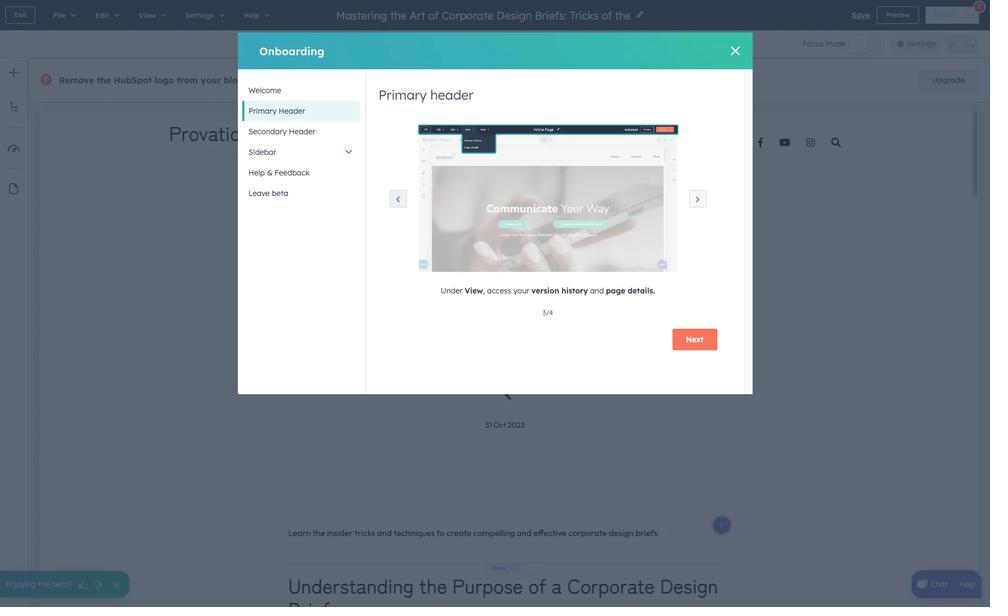 Task type: locate. For each thing, give the bounding box(es) containing it.
starter.
[[403, 75, 428, 85]]

sidebar button
[[242, 142, 360, 163]]

focus
[[803, 39, 824, 49]]

publish
[[935, 11, 957, 19]]

publish button
[[926, 7, 966, 24]]

hubspot
[[114, 75, 152, 86]]

remove
[[59, 75, 94, 86]]

None field
[[335, 8, 632, 23]]

0 vertical spatial the
[[97, 75, 111, 86]]

1 horizontal spatial primary
[[379, 87, 427, 103]]

your right from
[[201, 75, 221, 86]]

preview
[[886, 11, 910, 19]]

0 vertical spatial header
[[279, 106, 305, 116]]

header
[[279, 106, 305, 116], [289, 127, 315, 137]]

the left beta?
[[38, 580, 49, 590]]

help
[[249, 168, 265, 178], [960, 580, 976, 590]]

thumbsup image
[[78, 581, 88, 591]]

version
[[532, 286, 559, 296]]

0 vertical spatial your
[[201, 75, 221, 86]]

1 horizontal spatial help
[[960, 580, 976, 590]]

enjoying the beta? button
[[0, 571, 129, 599]]

1 vertical spatial your
[[514, 286, 530, 296]]

0 vertical spatial primary
[[379, 87, 427, 103]]

upgrade
[[933, 75, 966, 85]]

details.
[[628, 286, 655, 296]]

feedback
[[275, 168, 310, 178]]

primary
[[379, 87, 427, 103], [249, 106, 277, 116]]

leave beta button
[[242, 183, 360, 204]]

your
[[201, 75, 221, 86], [514, 286, 530, 296]]

primary down 'welcome'
[[249, 106, 277, 116]]

3/4
[[543, 309, 553, 317]]

secondary header
[[249, 127, 315, 137]]

history
[[562, 286, 588, 296]]

group
[[946, 35, 980, 53]]

0 horizontal spatial primary
[[249, 106, 277, 116]]

0 horizontal spatial help
[[249, 168, 265, 178]]

save
[[852, 10, 871, 20]]

primary down suite
[[379, 87, 427, 103]]

1 vertical spatial help
[[960, 580, 976, 590]]

1 vertical spatial header
[[289, 127, 315, 137]]

primary header dialog
[[238, 33, 753, 395]]

under
[[441, 286, 463, 296]]

1 horizontal spatial the
[[97, 75, 111, 86]]

0 horizontal spatial the
[[38, 580, 49, 590]]

1 vertical spatial the
[[38, 580, 49, 590]]

suite
[[382, 75, 401, 85]]

header inside button
[[289, 127, 315, 137]]

and
[[590, 286, 604, 296]]

1 vertical spatial primary
[[249, 106, 277, 116]]

the inside button
[[38, 580, 49, 590]]

your right access
[[514, 286, 530, 296]]

help left &
[[249, 168, 265, 178]]

the
[[97, 75, 111, 86], [38, 580, 49, 590]]

header for primary header
[[279, 106, 305, 116]]

0 horizontal spatial your
[[201, 75, 221, 86]]

0 vertical spatial help
[[249, 168, 265, 178]]

logo
[[155, 75, 174, 86]]

1 horizontal spatial your
[[514, 286, 530, 296]]

header
[[431, 87, 474, 103]]

publish group
[[926, 7, 980, 24]]

header down welcome button
[[279, 106, 305, 116]]

the right remove
[[97, 75, 111, 86]]

help inside button
[[249, 168, 265, 178]]

header down primary header 'button'
[[289, 127, 315, 137]]

mode
[[826, 39, 846, 49]]

help for help
[[960, 580, 976, 590]]

primary header
[[249, 106, 305, 116]]

blog.
[[224, 75, 246, 86]]

primary inside 'button'
[[249, 106, 277, 116]]

header inside 'button'
[[279, 106, 305, 116]]

from
[[177, 75, 198, 86]]

next image
[[694, 196, 702, 205]]

help right chat
[[960, 580, 976, 590]]

next button
[[673, 329, 718, 351]]

header for secondary header
[[289, 127, 315, 137]]



Task type: describe. For each thing, give the bounding box(es) containing it.
the for beta?
[[38, 580, 49, 590]]

previous image
[[394, 196, 403, 205]]

access
[[487, 286, 512, 296]]

primary header button
[[242, 101, 360, 121]]

3
[[978, 2, 981, 10]]

primary for primary header
[[249, 106, 277, 116]]

help & feedback button
[[242, 163, 360, 183]]

the for hubspot
[[97, 75, 111, 86]]

leave beta
[[249, 189, 288, 198]]

leave
[[249, 189, 270, 198]]

with
[[347, 75, 362, 85]]

your inside primary header dialog
[[514, 286, 530, 296]]

save button
[[852, 9, 871, 22]]

welcome
[[249, 86, 281, 95]]

help for help & feedback
[[249, 168, 265, 178]]

unlock premium features with crm suite starter.
[[254, 75, 428, 85]]

secondary header button
[[242, 121, 360, 142]]

preview button
[[877, 7, 919, 24]]

settings button
[[892, 35, 941, 53]]

primary header
[[379, 87, 474, 103]]

remove the hubspot logo from your blog.
[[59, 75, 246, 86]]

settings
[[907, 39, 936, 49]]

focus mode element
[[850, 35, 885, 53]]

under view , access your version history and page details.
[[441, 286, 655, 296]]

upgrade link
[[919, 69, 979, 91]]

features
[[315, 75, 344, 85]]

secondary
[[249, 127, 287, 137]]

beta?
[[52, 580, 72, 590]]

primary for primary header
[[379, 87, 427, 103]]

premium
[[281, 75, 313, 85]]

chat
[[931, 580, 948, 590]]

thumbsdown image
[[92, 581, 102, 591]]

crm
[[364, 75, 380, 85]]

help & feedback
[[249, 168, 310, 178]]

view
[[465, 286, 483, 296]]

unlock
[[254, 75, 279, 85]]

welcome button
[[242, 80, 360, 101]]

next
[[686, 335, 704, 345]]

close image
[[731, 47, 740, 55]]

beta
[[272, 189, 288, 198]]

exit
[[15, 11, 26, 19]]

&
[[267, 168, 273, 178]]

enjoying
[[5, 580, 36, 590]]

,
[[483, 286, 485, 296]]

onboarding
[[259, 44, 325, 58]]

page
[[606, 286, 626, 296]]

sidebar
[[249, 147, 276, 157]]

exit link
[[5, 7, 35, 24]]

enjoying the beta?
[[5, 580, 72, 590]]

focus mode
[[803, 39, 846, 49]]



Task type: vqa. For each thing, say whether or not it's contained in the screenshot.
"primary" for Primary Header
yes



